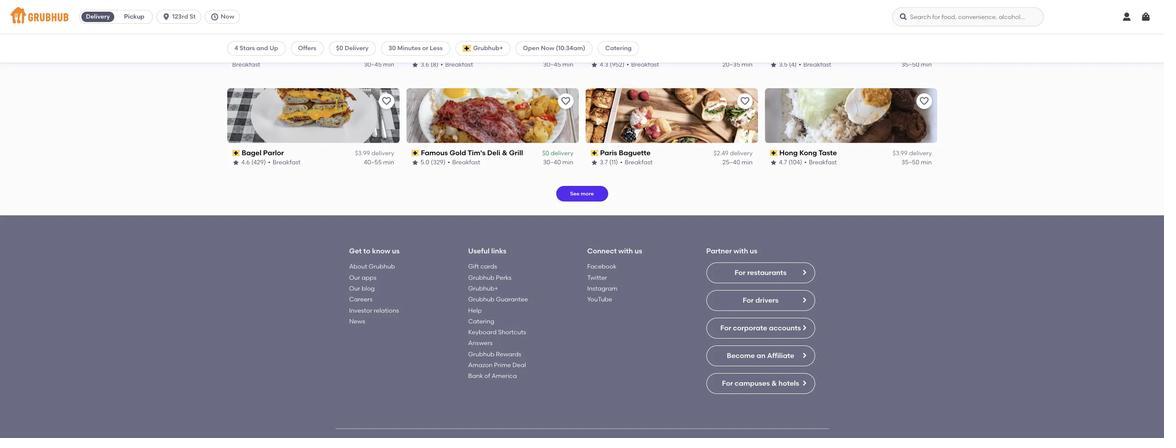Task type: describe. For each thing, give the bounding box(es) containing it.
30–45 for banditos breakfast burritos
[[364, 61, 382, 68]]

delivery for eggstreme breakfast burritos
[[551, 52, 574, 59]]

$0 delivery
[[543, 150, 574, 157]]

bagel
[[242, 149, 262, 157]]

for for for corporate accounts
[[721, 324, 732, 333]]

• down bell
[[627, 61, 629, 68]]

star icon image for paris baguette
[[591, 159, 598, 166]]

parlor
[[263, 149, 284, 157]]

an
[[757, 352, 766, 360]]

grubhub guarantee link
[[468, 296, 528, 304]]

partner
[[707, 247, 732, 255]]

perks
[[496, 274, 512, 282]]

offers
[[298, 45, 316, 52]]

instagram
[[587, 285, 618, 293]]

4.3
[[600, 61, 608, 68]]

minutes
[[398, 45, 421, 52]]

delivery for hong kong taste
[[909, 150, 932, 157]]

prime
[[494, 362, 511, 369]]

restaurants
[[748, 269, 787, 277]]

4 stars and up
[[234, 45, 278, 52]]

star icon image for bagel parlor
[[232, 159, 239, 166]]

1 our from the top
[[349, 274, 360, 282]]

(8)
[[431, 61, 439, 68]]

2 horizontal spatial svg image
[[1122, 12, 1132, 22]]

pickup
[[124, 13, 144, 20]]

save this restaurant button for famous gold tim's deli & grill
[[558, 93, 574, 109]]

shortcuts
[[498, 329, 526, 337]]

• breakfast for paris baguette
[[620, 159, 653, 166]]

delivery button
[[80, 10, 116, 24]]

less
[[430, 45, 443, 52]]

connect
[[587, 247, 617, 255]]

relations
[[374, 307, 399, 315]]

delivery for paris baguette
[[730, 150, 753, 157]]

3.5 (4)
[[779, 61, 797, 68]]

for corporate accounts
[[721, 324, 801, 333]]

apps
[[362, 274, 377, 282]]

connect with us
[[587, 247, 642, 255]]

save this restaurant image inside button
[[919, 96, 930, 106]]

0 vertical spatial grubhub+
[[473, 45, 503, 52]]

min for eggstreme breakfast burritos
[[563, 61, 574, 68]]

breakfast for 4.6 (429)
[[273, 159, 301, 166]]

right image
[[801, 353, 808, 360]]

grubhub plus flag logo image
[[463, 45, 472, 52]]

more
[[581, 191, 594, 197]]

breakfast down the banditos in the top of the page
[[232, 61, 260, 68]]

guarantee
[[496, 296, 528, 304]]

• for eggstreme breakfast burritos
[[441, 61, 443, 68]]

$3.99 delivery for bagel parlor
[[355, 150, 394, 157]]

bagel parlor
[[242, 149, 284, 157]]

catering inside "gift cards grubhub perks grubhub+ grubhub guarantee help catering keyboard shortcuts answers grubhub rewards amazon prime deal bank of america"
[[468, 318, 494, 326]]

see more
[[570, 191, 594, 197]]

stars
[[240, 45, 255, 52]]

$3.99 delivery for hong kong taste
[[893, 150, 932, 157]]

35–50 for (104)
[[902, 159, 920, 166]]

35–50 min for (104)
[[902, 159, 932, 166]]

1 vertical spatial delivery
[[345, 45, 369, 52]]

subscription pass image for bagel parlor
[[232, 150, 240, 156]]

svg image for 123rd st
[[162, 13, 171, 21]]

and
[[256, 45, 268, 52]]

now inside button
[[221, 13, 234, 20]]

grubhub down "grubhub+" link
[[468, 296, 495, 304]]

facebook twitter instagram youtube
[[587, 263, 618, 304]]

30–45 min for eggstreme breakfast burritos
[[543, 61, 574, 68]]

• breakfast for hong kong taste
[[805, 159, 837, 166]]

• breakfast for eggstreme breakfast burritos
[[441, 61, 473, 68]]

$5.49 delivery
[[534, 52, 574, 59]]

about grubhub link
[[349, 263, 395, 271]]

Search for food, convenience, alcohol... search field
[[893, 7, 1044, 26]]

0 horizontal spatial &
[[502, 149, 508, 157]]

or
[[422, 45, 428, 52]]

investor
[[349, 307, 372, 315]]

$2.49
[[714, 150, 729, 157]]

• breakfast for bagel parlor
[[268, 159, 301, 166]]

4.3 (952)
[[600, 61, 625, 68]]

gift cards link
[[468, 263, 497, 271]]

now button
[[205, 10, 243, 24]]

pickup button
[[116, 10, 152, 24]]

useful
[[468, 247, 490, 255]]

help link
[[468, 307, 482, 315]]

1 vertical spatial now
[[541, 45, 555, 52]]

for for for drivers
[[743, 297, 754, 305]]

subscription pass image for hong kong taste
[[770, 150, 778, 156]]

famous gold tim's deli & grill logo image
[[406, 88, 579, 143]]

keyboard shortcuts link
[[468, 329, 526, 337]]

$2.49 delivery
[[714, 150, 753, 157]]

hotels
[[779, 380, 799, 388]]

kong
[[800, 149, 817, 157]]

$5.49
[[534, 52, 549, 59]]

bell
[[619, 51, 631, 59]]

(10:34am)
[[556, 45, 585, 52]]

twitter link
[[587, 274, 607, 282]]

$3.99 for bagel parlor
[[355, 150, 370, 157]]

• right (4)
[[799, 61, 801, 68]]

banditos breakfast burritos
[[242, 51, 335, 59]]

star icon image for eggstreme breakfast burritos
[[412, 61, 419, 68]]

1 horizontal spatial svg image
[[1141, 12, 1151, 22]]

breakfast for 4.7 (104)
[[809, 159, 837, 166]]

grubhub down answers link
[[468, 351, 495, 358]]

paris baguette logo image
[[586, 88, 758, 143]]

30–45 for eggstreme breakfast burritos
[[543, 61, 561, 68]]

grubhub inside about grubhub our apps our blog careers investor relations news
[[369, 263, 395, 271]]

right image for for corporate accounts
[[801, 325, 808, 332]]

star icon image for famous gold tim's deli & grill
[[412, 159, 419, 166]]

25–40 min
[[723, 159, 753, 166]]

save this restaurant button for paris baguette
[[737, 93, 753, 109]]

us for partner with us
[[750, 247, 758, 255]]

for for for campuses & hotels
[[722, 380, 733, 388]]

$0 for $0 delivery
[[336, 45, 343, 52]]

3.6 (8)
[[421, 61, 439, 68]]

delivery for bagel parlor
[[372, 150, 394, 157]]

deal
[[513, 362, 526, 369]]

for restaurants link
[[707, 263, 815, 284]]

links
[[491, 247, 507, 255]]

corporate
[[733, 324, 768, 333]]

become an affiliate
[[727, 352, 795, 360]]

eggstreme
[[421, 51, 458, 59]]

grill
[[509, 149, 523, 157]]

4.6 (429)
[[241, 159, 266, 166]]

delivery for banditos breakfast burritos
[[372, 52, 394, 59]]

• breakfast down bell
[[627, 61, 659, 68]]

save this restaurant button for bagel parlor
[[379, 93, 394, 109]]

1 us from the left
[[392, 247, 400, 255]]

campuses
[[735, 380, 770, 388]]

breakfast for 5.0 (329)
[[452, 159, 480, 166]]

1 horizontal spatial &
[[772, 380, 777, 388]]

breakfast right eggstreme
[[460, 51, 493, 59]]

with for connect
[[619, 247, 633, 255]]

facebook link
[[587, 263, 617, 271]]

hong kong taste
[[780, 149, 837, 157]]

35–50 min for (4)
[[902, 61, 932, 68]]

breakfast for 3.6 (8)
[[445, 61, 473, 68]]

right image for for restaurants
[[801, 269, 808, 276]]

gift
[[468, 263, 479, 271]]

5.0
[[421, 159, 430, 166]]

4.7 (104)
[[779, 159, 802, 166]]



Task type: vqa. For each thing, say whether or not it's contained in the screenshot.
Pieces
no



Task type: locate. For each thing, give the bounding box(es) containing it.
star icon image for hong kong taste
[[770, 159, 777, 166]]

1 horizontal spatial $3.99 delivery
[[893, 150, 932, 157]]

breakfast down "eggstreme breakfast burritos"
[[445, 61, 473, 68]]

30–45 min down $4.49 delivery
[[364, 61, 394, 68]]

grubhub+ inside "gift cards grubhub perks grubhub+ grubhub guarantee help catering keyboard shortcuts answers grubhub rewards amazon prime deal bank of america"
[[468, 285, 498, 293]]

instagram link
[[587, 285, 618, 293]]

123rd st button
[[156, 10, 205, 24]]

right image inside for corporate accounts link
[[801, 325, 808, 332]]

subscription pass image left hong
[[770, 150, 778, 156]]

catering up keyboard
[[468, 318, 494, 326]]

delivery for famous gold tim's deli & grill
[[551, 150, 574, 157]]

1 30–45 from the left
[[364, 61, 382, 68]]

1 burritos from the left
[[309, 51, 335, 59]]

1 $3.99 from the left
[[355, 150, 370, 157]]

0 horizontal spatial catering
[[468, 318, 494, 326]]

2 horizontal spatial save this restaurant image
[[740, 96, 750, 106]]

drivers
[[756, 297, 779, 305]]

svg image inside 'now' button
[[210, 13, 219, 21]]

(4)
[[789, 61, 797, 68]]

breakfast down taco bell link
[[631, 61, 659, 68]]

star icon image
[[412, 61, 419, 68], [591, 61, 598, 68], [770, 61, 777, 68], [232, 159, 239, 166], [412, 159, 419, 166], [591, 159, 598, 166], [770, 159, 777, 166]]

3.6
[[421, 61, 429, 68]]

deli
[[487, 149, 501, 157]]

1 horizontal spatial delivery
[[345, 45, 369, 52]]

1 horizontal spatial $0
[[543, 150, 549, 157]]

right image for for drivers
[[801, 297, 808, 304]]

1 vertical spatial &
[[772, 380, 777, 388]]

right image right hotels
[[801, 380, 808, 387]]

1 horizontal spatial burritos
[[494, 51, 521, 59]]

star icon image left 3.5 at the top of page
[[770, 61, 777, 68]]

grubhub+ link
[[468, 285, 498, 293]]

subscription pass image left bagel
[[232, 150, 240, 156]]

right image for for campuses & hotels
[[801, 380, 808, 387]]

breakfast down parlor
[[273, 159, 301, 166]]

2 horizontal spatial us
[[750, 247, 758, 255]]

2 us from the left
[[635, 247, 642, 255]]

right image inside for restaurants link
[[801, 269, 808, 276]]

grubhub+ down grubhub perks link
[[468, 285, 498, 293]]

hong kong taste logo image
[[765, 88, 937, 143]]

1 horizontal spatial 30–45
[[543, 61, 561, 68]]

with for partner
[[734, 247, 748, 255]]

35–50 for (4)
[[902, 61, 920, 68]]

baguette
[[619, 149, 651, 157]]

banditos
[[242, 51, 272, 59]]

1 horizontal spatial save this restaurant image
[[561, 96, 571, 106]]

investor relations link
[[349, 307, 399, 315]]

$3.99 delivery
[[355, 150, 394, 157], [893, 150, 932, 157]]

useful links
[[468, 247, 507, 255]]

4.7
[[779, 159, 787, 166]]

our apps link
[[349, 274, 377, 282]]

0 vertical spatial 35–50 min
[[902, 61, 932, 68]]

delivery up $4.49
[[345, 45, 369, 52]]

3 us from the left
[[750, 247, 758, 255]]

0 vertical spatial our
[[349, 274, 360, 282]]

1 vertical spatial 35–50
[[902, 159, 920, 166]]

30–45 min
[[364, 61, 394, 68], [543, 61, 574, 68]]

(329)
[[431, 159, 446, 166]]

0 horizontal spatial $0
[[336, 45, 343, 52]]

open now (10:34am)
[[523, 45, 585, 52]]

0 horizontal spatial svg image
[[900, 13, 908, 21]]

burritos for banditos breakfast burritos
[[309, 51, 335, 59]]

breakfast
[[274, 51, 307, 59], [460, 51, 493, 59], [232, 61, 260, 68], [445, 61, 473, 68], [631, 61, 659, 68], [804, 61, 832, 68], [273, 159, 301, 166], [452, 159, 480, 166], [625, 159, 653, 166], [809, 159, 837, 166]]

breakfast down baguette at top right
[[625, 159, 653, 166]]

0 horizontal spatial delivery
[[86, 13, 110, 20]]

for campuses & hotels
[[722, 380, 799, 388]]

0 horizontal spatial us
[[392, 247, 400, 255]]

1 horizontal spatial catering
[[605, 45, 632, 52]]

2 $3.99 delivery from the left
[[893, 150, 932, 157]]

our blog link
[[349, 285, 375, 293]]

2 save this restaurant image from the left
[[561, 96, 571, 106]]

careers link
[[349, 296, 373, 304]]

2 35–50 min from the top
[[902, 159, 932, 166]]

hong
[[780, 149, 798, 157]]

keyboard
[[468, 329, 497, 337]]

main navigation navigation
[[0, 0, 1164, 34]]

breakfast right (4)
[[804, 61, 832, 68]]

30–45
[[364, 61, 382, 68], [543, 61, 561, 68]]

1 vertical spatial our
[[349, 285, 360, 293]]

grubhub rewards link
[[468, 351, 521, 358]]

subscription pass image for famous gold tim's deli & grill
[[412, 150, 419, 156]]

30–45 down $5.49 delivery
[[543, 61, 561, 68]]

• breakfast down gold
[[448, 159, 480, 166]]

bagel parlor logo image
[[227, 88, 399, 143]]

gold
[[450, 149, 466, 157]]

now up $5.49
[[541, 45, 555, 52]]

burritos for eggstreme breakfast burritos
[[494, 51, 521, 59]]

30 minutes or less
[[389, 45, 443, 52]]

1 save this restaurant image from the top
[[919, 0, 930, 9]]

star icon image left 3.6
[[412, 61, 419, 68]]

30–45 min down $5.49 delivery
[[543, 61, 574, 68]]

for inside for campuses & hotels link
[[722, 380, 733, 388]]

1 35–50 from the top
[[902, 61, 920, 68]]

(104)
[[789, 159, 802, 166]]

1 vertical spatial save this restaurant image
[[919, 96, 930, 106]]

right image
[[801, 269, 808, 276], [801, 297, 808, 304], [801, 325, 808, 332], [801, 380, 808, 387]]

bank of america link
[[468, 373, 517, 380]]

2 35–50 from the top
[[902, 159, 920, 166]]

for restaurants
[[735, 269, 787, 277]]

2 30–45 from the left
[[543, 61, 561, 68]]

st
[[190, 13, 196, 20]]

now right st
[[221, 13, 234, 20]]

20–35 min
[[723, 61, 753, 68]]

1 horizontal spatial with
[[734, 247, 748, 255]]

$0 for $0 delivery
[[543, 150, 549, 157]]

• right (8)
[[441, 61, 443, 68]]

see
[[570, 191, 580, 197]]

• down parlor
[[268, 159, 271, 166]]

1 $3.99 delivery from the left
[[355, 150, 394, 157]]

0 vertical spatial delivery
[[86, 13, 110, 20]]

min for famous gold tim's deli & grill
[[563, 159, 574, 166]]

save this restaurant image for bagel parlor
[[381, 96, 392, 106]]

subscription pass image left the 'famous'
[[412, 150, 419, 156]]

1 vertical spatial subscription pass image
[[591, 150, 599, 156]]

delivery inside button
[[86, 13, 110, 20]]

• breakfast down baguette at top right
[[620, 159, 653, 166]]

1 subscription pass image from the top
[[591, 53, 599, 59]]

subscription pass image for paris baguette
[[591, 150, 599, 156]]

subscription pass image left taco
[[591, 53, 599, 59]]

paris baguette
[[600, 149, 651, 157]]

$0 up 30–40
[[543, 150, 549, 157]]

3 save this restaurant image from the left
[[740, 96, 750, 106]]

subscription pass image left paris
[[591, 150, 599, 156]]

for left campuses
[[722, 380, 733, 388]]

30–45 min for banditos breakfast burritos
[[364, 61, 394, 68]]

grubhub+ right "grubhub plus flag logo"
[[473, 45, 503, 52]]

min for bagel parlor
[[383, 159, 394, 166]]

subscription pass image
[[232, 53, 240, 59], [412, 53, 419, 59], [232, 150, 240, 156], [412, 150, 419, 156], [770, 150, 778, 156]]

to
[[363, 247, 371, 255]]

amazon
[[468, 362, 493, 369]]

get
[[349, 247, 362, 255]]

paris
[[600, 149, 617, 157]]

breakfast right "and"
[[274, 51, 307, 59]]

with right connect
[[619, 247, 633, 255]]

twitter
[[587, 274, 607, 282]]

$4.49 delivery
[[355, 52, 394, 59]]

(952)
[[610, 61, 625, 68]]

• down hong kong taste on the right
[[805, 159, 807, 166]]

catering up (952)
[[605, 45, 632, 52]]

25–40
[[723, 159, 740, 166]]

for for for restaurants
[[735, 269, 746, 277]]

1 horizontal spatial us
[[635, 247, 642, 255]]

catering link
[[468, 318, 494, 326]]

1 with from the left
[[619, 247, 633, 255]]

1 vertical spatial $0
[[543, 150, 549, 157]]

breakfast down 'famous gold tim's deli & grill'
[[452, 159, 480, 166]]

become an affiliate link
[[707, 346, 815, 367]]

0 horizontal spatial now
[[221, 13, 234, 20]]

subscription pass image inside taco bell link
[[591, 53, 599, 59]]

40–55 min
[[364, 159, 394, 166]]

1 30–45 min from the left
[[364, 61, 394, 68]]

subscription pass image
[[591, 53, 599, 59], [591, 150, 599, 156]]

• for paris baguette
[[620, 159, 623, 166]]

delivery
[[372, 52, 394, 59], [551, 52, 574, 59], [372, 150, 394, 157], [551, 150, 574, 157], [730, 150, 753, 157], [909, 150, 932, 157]]

$0
[[336, 45, 343, 52], [543, 150, 549, 157]]

subscription pass image for eggstreme breakfast burritos
[[412, 53, 419, 59]]

grubhub
[[369, 263, 395, 271], [468, 274, 495, 282], [468, 296, 495, 304], [468, 351, 495, 358]]

• right (329)
[[448, 159, 450, 166]]

for campuses & hotels link
[[707, 374, 815, 395]]

40–55
[[364, 159, 382, 166]]

about grubhub our apps our blog careers investor relations news
[[349, 263, 399, 326]]

our down about at the left bottom of page
[[349, 274, 360, 282]]

2 right image from the top
[[801, 297, 808, 304]]

for drivers
[[743, 297, 779, 305]]

eggstreme breakfast burritos
[[421, 51, 521, 59]]

• right the "(11)"
[[620, 159, 623, 166]]

svg image
[[1141, 12, 1151, 22], [900, 13, 908, 21]]

us for connect with us
[[635, 247, 642, 255]]

0 vertical spatial subscription pass image
[[591, 53, 599, 59]]

• for famous gold tim's deli & grill
[[448, 159, 450, 166]]

4
[[234, 45, 238, 52]]

subscription pass image down 30 minutes or less
[[412, 53, 419, 59]]

for left the drivers
[[743, 297, 754, 305]]

save this restaurant button for hong kong taste
[[917, 93, 932, 109]]

svg image
[[1122, 12, 1132, 22], [162, 13, 171, 21], [210, 13, 219, 21]]

burritos left open
[[494, 51, 521, 59]]

$0 delivery
[[336, 45, 369, 52]]

svg image for now
[[210, 13, 219, 21]]

$4.49
[[355, 52, 370, 59]]

taco bell link
[[591, 51, 753, 60]]

4.6
[[241, 159, 250, 166]]

$3.99 for hong kong taste
[[893, 150, 908, 157]]

• breakfast
[[441, 61, 473, 68], [627, 61, 659, 68], [799, 61, 832, 68], [268, 159, 301, 166], [448, 159, 480, 166], [620, 159, 653, 166], [805, 159, 837, 166]]

3 right image from the top
[[801, 325, 808, 332]]

star icon image left 5.0 in the top of the page
[[412, 159, 419, 166]]

bank
[[468, 373, 483, 380]]

us up for restaurants
[[750, 247, 758, 255]]

see more button
[[556, 186, 608, 202]]

for inside for corporate accounts link
[[721, 324, 732, 333]]

1 vertical spatial 35–50 min
[[902, 159, 932, 166]]

right image right "restaurants"
[[801, 269, 808, 276]]

burritos left $0 delivery
[[309, 51, 335, 59]]

•
[[441, 61, 443, 68], [627, 61, 629, 68], [799, 61, 801, 68], [268, 159, 271, 166], [448, 159, 450, 166], [620, 159, 623, 166], [805, 159, 807, 166]]

0 vertical spatial $0
[[336, 45, 343, 52]]

america
[[492, 373, 517, 380]]

grubhub down know
[[369, 263, 395, 271]]

youtube link
[[587, 296, 612, 304]]

0 horizontal spatial save this restaurant image
[[381, 96, 392, 106]]

2 with from the left
[[734, 247, 748, 255]]

star icon image left 3.7
[[591, 159, 598, 166]]

us right connect
[[635, 247, 642, 255]]

star icon image left 4.7
[[770, 159, 777, 166]]

subscription pass image for banditos breakfast burritos
[[232, 53, 240, 59]]

subscription pass image down 4
[[232, 53, 240, 59]]

right image up right image
[[801, 325, 808, 332]]

our up careers
[[349, 285, 360, 293]]

breakfast for 3.5 (4)
[[804, 61, 832, 68]]

right image inside for campuses & hotels link
[[801, 380, 808, 387]]

0 vertical spatial &
[[502, 149, 508, 157]]

star icon image left 4.6
[[232, 159, 239, 166]]

partner with us
[[707, 247, 758, 255]]

delivery left "pickup"
[[86, 13, 110, 20]]

grubhub+
[[473, 45, 503, 52], [468, 285, 498, 293]]

subscription pass image for taco bell
[[591, 53, 599, 59]]

2 save this restaurant image from the top
[[919, 96, 930, 106]]

grubhub down gift cards link
[[468, 274, 495, 282]]

20–35
[[723, 61, 740, 68]]

1 save this restaurant image from the left
[[381, 96, 392, 106]]

• breakfast down parlor
[[268, 159, 301, 166]]

svg image inside "123rd st" button
[[162, 13, 171, 21]]

answers
[[468, 340, 493, 347]]

4 right image from the top
[[801, 380, 808, 387]]

2 our from the top
[[349, 285, 360, 293]]

0 horizontal spatial 30–45 min
[[364, 61, 394, 68]]

blog
[[362, 285, 375, 293]]

min for hong kong taste
[[921, 159, 932, 166]]

30–45 down $4.49 delivery
[[364, 61, 382, 68]]

• breakfast right (4)
[[799, 61, 832, 68]]

breakfast for 3.7 (11)
[[625, 159, 653, 166]]

become
[[727, 352, 755, 360]]

now
[[221, 13, 234, 20], [541, 45, 555, 52]]

cards
[[481, 263, 497, 271]]

right image inside for drivers link
[[801, 297, 808, 304]]

1 horizontal spatial 30–45 min
[[543, 61, 574, 68]]

1 35–50 min from the top
[[902, 61, 932, 68]]

taco bell
[[600, 51, 631, 59]]

1 vertical spatial catering
[[468, 318, 494, 326]]

• for bagel parlor
[[268, 159, 271, 166]]

• breakfast down taste
[[805, 159, 837, 166]]

0 vertical spatial 35–50
[[902, 61, 920, 68]]

right image up accounts
[[801, 297, 808, 304]]

0 horizontal spatial with
[[619, 247, 633, 255]]

0 horizontal spatial burritos
[[309, 51, 335, 59]]

1 horizontal spatial svg image
[[210, 13, 219, 21]]

2 subscription pass image from the top
[[591, 150, 599, 156]]

breakfast for 4.3 (952)
[[631, 61, 659, 68]]

35–50 min
[[902, 61, 932, 68], [902, 159, 932, 166]]

0 horizontal spatial $3.99 delivery
[[355, 150, 394, 157]]

us
[[392, 247, 400, 255], [635, 247, 642, 255], [750, 247, 758, 255]]

star icon image left 4.3
[[591, 61, 598, 68]]

facebook
[[587, 263, 617, 271]]

$0 right the offers
[[336, 45, 343, 52]]

0 vertical spatial save this restaurant image
[[919, 0, 930, 9]]

save this restaurant image
[[919, 0, 930, 9], [919, 96, 930, 106]]

help
[[468, 307, 482, 315]]

min for paris baguette
[[742, 159, 753, 166]]

• for hong kong taste
[[805, 159, 807, 166]]

with right partner
[[734, 247, 748, 255]]

& right deli at the top left
[[502, 149, 508, 157]]

save this restaurant image
[[381, 96, 392, 106], [561, 96, 571, 106], [740, 96, 750, 106]]

• breakfast for famous gold tim's deli & grill
[[448, 159, 480, 166]]

breakfast down taste
[[809, 159, 837, 166]]

accounts
[[769, 324, 801, 333]]

1 right image from the top
[[801, 269, 808, 276]]

2 30–45 min from the left
[[543, 61, 574, 68]]

• breakfast down "eggstreme breakfast burritos"
[[441, 61, 473, 68]]

5.0 (329)
[[421, 159, 446, 166]]

for left corporate
[[721, 324, 732, 333]]

for drivers link
[[707, 291, 815, 311]]

& left hotels
[[772, 380, 777, 388]]

0 vertical spatial now
[[221, 13, 234, 20]]

for inside for drivers link
[[743, 297, 754, 305]]

youtube
[[587, 296, 612, 304]]

1 horizontal spatial now
[[541, 45, 555, 52]]

us right know
[[392, 247, 400, 255]]

2 burritos from the left
[[494, 51, 521, 59]]

save this restaurant image for famous gold tim's deli & grill
[[561, 96, 571, 106]]

save this restaurant image for paris baguette
[[740, 96, 750, 106]]

about
[[349, 263, 367, 271]]

0 vertical spatial catering
[[605, 45, 632, 52]]

news link
[[349, 318, 365, 326]]

for inside for restaurants link
[[735, 269, 746, 277]]

for down partner with us
[[735, 269, 746, 277]]

news
[[349, 318, 365, 326]]

3.7
[[600, 159, 608, 166]]

1 vertical spatial grubhub+
[[468, 285, 498, 293]]

1 horizontal spatial $3.99
[[893, 150, 908, 157]]

gift cards grubhub perks grubhub+ grubhub guarantee help catering keyboard shortcuts answers grubhub rewards amazon prime deal bank of america
[[468, 263, 528, 380]]

0 horizontal spatial svg image
[[162, 13, 171, 21]]

2 $3.99 from the left
[[893, 150, 908, 157]]

0 horizontal spatial 30–45
[[364, 61, 382, 68]]

0 horizontal spatial $3.99
[[355, 150, 370, 157]]

min for banditos breakfast burritos
[[383, 61, 394, 68]]



